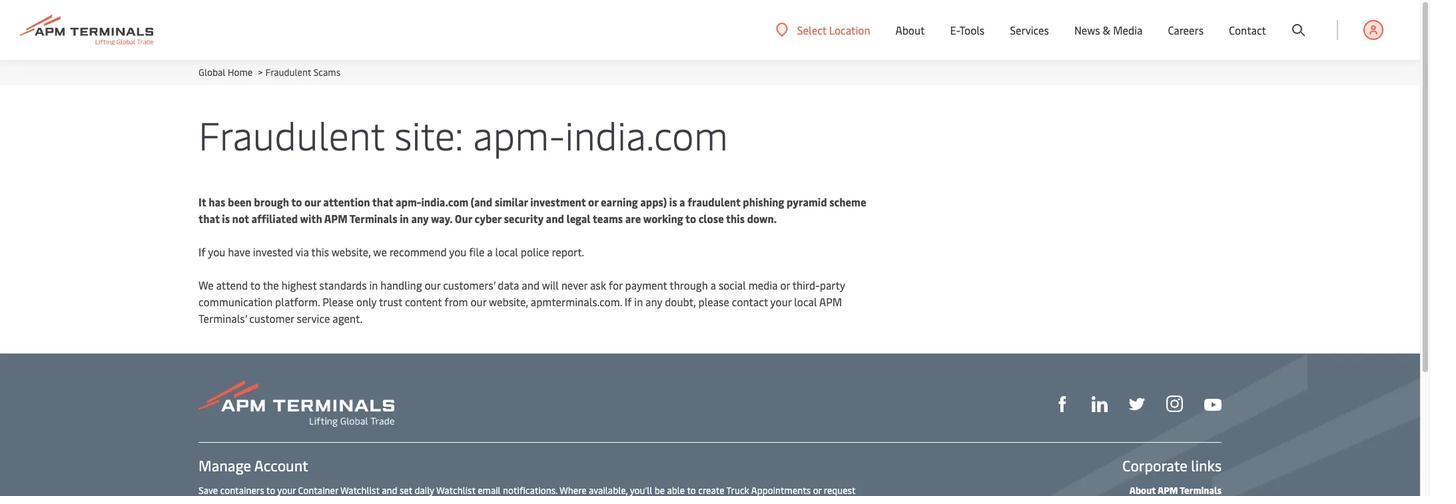Task type: vqa. For each thing, say whether or not it's contained in the screenshot.
Ready IMAGE
no



Task type: locate. For each thing, give the bounding box(es) containing it.
if
[[199, 245, 206, 259], [625, 295, 632, 309]]

website, down data
[[489, 295, 528, 309]]

select location button
[[776, 22, 871, 37]]

e-tools
[[951, 23, 985, 37]]

recommend
[[390, 245, 447, 259]]

0 vertical spatial any
[[411, 211, 429, 226]]

working
[[644, 211, 683, 226]]

apm down party
[[820, 295, 842, 309]]

website, inside we attend to the highest standards in handling our customers' data and will never ask for payment through a social media or third-party communication platform. please only trust content from our website, apmterminals.com. if in any doubt, please contact your local apm terminals' customer service agent.
[[489, 295, 528, 309]]

0 vertical spatial and
[[546, 211, 564, 226]]

e-tools button
[[951, 0, 985, 60]]

our up content
[[425, 278, 441, 293]]

that
[[372, 195, 393, 209], [199, 211, 220, 226]]

attention
[[323, 195, 370, 209]]

0 horizontal spatial if
[[199, 245, 206, 259]]

2 horizontal spatial in
[[635, 295, 643, 309]]

we
[[373, 245, 387, 259]]

apm inside it has been brough to our attention that apm-india.com (and similar investment or earning apps) is a fraudulent phishing pyramid scheme that is not affiliated with apm terminals in any way. our cyber security and legal teams are working to close this down.
[[324, 211, 348, 226]]

apm
[[324, 211, 348, 226], [820, 295, 842, 309]]

1 vertical spatial and
[[522, 278, 540, 293]]

any
[[411, 211, 429, 226], [646, 295, 663, 309]]

0 horizontal spatial our
[[305, 195, 321, 209]]

news & media
[[1075, 23, 1143, 37]]

if down payment
[[625, 295, 632, 309]]

trust
[[379, 295, 403, 309]]

news & media button
[[1075, 0, 1143, 60]]

or up your
[[781, 278, 790, 293]]

global home > fraudulent scams
[[199, 66, 341, 79]]

apmt footer logo image
[[199, 381, 395, 427]]

1 horizontal spatial local
[[795, 295, 817, 309]]

2 horizontal spatial to
[[686, 211, 696, 226]]

apm down attention
[[324, 211, 348, 226]]

1 vertical spatial if
[[625, 295, 632, 309]]

with
[[300, 211, 322, 226]]

0 vertical spatial a
[[680, 195, 685, 209]]

1 horizontal spatial our
[[425, 278, 441, 293]]

that down it
[[199, 211, 220, 226]]

services button
[[1010, 0, 1050, 60]]

linkedin image
[[1092, 397, 1108, 413]]

0 horizontal spatial in
[[370, 278, 378, 293]]

0 vertical spatial our
[[305, 195, 321, 209]]

1 horizontal spatial a
[[680, 195, 685, 209]]

we attend to the highest standards in handling our customers' data and will never ask for payment through a social media or third-party communication platform. please only trust content from our website, apmterminals.com. if in any doubt, please contact your local apm terminals' customer service agent.
[[199, 278, 845, 326]]

1 vertical spatial our
[[425, 278, 441, 293]]

0 horizontal spatial and
[[522, 278, 540, 293]]

platform.
[[275, 295, 320, 309]]

0 horizontal spatial apm
[[324, 211, 348, 226]]

1 vertical spatial this
[[311, 245, 329, 259]]

1 vertical spatial apm
[[820, 295, 842, 309]]

will
[[542, 278, 559, 293]]

0 horizontal spatial you
[[208, 245, 225, 259]]

website, left we
[[332, 245, 371, 259]]

third-
[[793, 278, 820, 293]]

this
[[726, 211, 745, 226], [311, 245, 329, 259]]

highest
[[282, 278, 317, 293]]

is up working
[[670, 195, 677, 209]]

0 vertical spatial apm
[[324, 211, 348, 226]]

service
[[297, 311, 330, 326]]

1 horizontal spatial or
[[781, 278, 790, 293]]

to inside we attend to the highest standards in handling our customers' data and will never ask for payment through a social media or third-party communication platform. please only trust content from our website, apmterminals.com. if in any doubt, please contact your local apm terminals' customer service agent.
[[250, 278, 261, 293]]

this right close
[[726, 211, 745, 226]]

0 vertical spatial apm-
[[473, 108, 565, 161]]

our inside it has been brough to our attention that apm-india.com (and similar investment or earning apps) is a fraudulent phishing pyramid scheme that is not affiliated with apm terminals in any way. our cyber security and legal teams are working to close this down.
[[305, 195, 321, 209]]

teams
[[593, 211, 623, 226]]

it
[[199, 195, 206, 209]]

1 horizontal spatial apm-
[[473, 108, 565, 161]]

e-
[[951, 23, 960, 37]]

communication
[[199, 295, 273, 309]]

never
[[562, 278, 588, 293]]

in right terminals
[[400, 211, 409, 226]]

0 vertical spatial local
[[496, 245, 518, 259]]

a up working
[[680, 195, 685, 209]]

local
[[496, 245, 518, 259], [795, 295, 817, 309]]

0 horizontal spatial or
[[588, 195, 599, 209]]

1 vertical spatial is
[[222, 211, 230, 226]]

our down "customers'" at the bottom of the page
[[471, 295, 487, 309]]

links
[[1192, 456, 1222, 476]]

1 horizontal spatial you
[[449, 245, 467, 259]]

the
[[263, 278, 279, 293]]

0 horizontal spatial is
[[222, 211, 230, 226]]

or inside it has been brough to our attention that apm-india.com (and similar investment or earning apps) is a fraudulent phishing pyramid scheme that is not affiliated with apm terminals in any way. our cyber security and legal teams are working to close this down.
[[588, 195, 599, 209]]

you left file
[[449, 245, 467, 259]]

similar
[[495, 195, 528, 209]]

1 horizontal spatial apm
[[820, 295, 842, 309]]

fraudulent
[[688, 195, 741, 209]]

1 horizontal spatial website,
[[489, 295, 528, 309]]

or up teams
[[588, 195, 599, 209]]

1 horizontal spatial any
[[646, 295, 663, 309]]

a right file
[[487, 245, 493, 259]]

earning
[[601, 195, 638, 209]]

services
[[1010, 23, 1050, 37]]

1 vertical spatial a
[[487, 245, 493, 259]]

in inside it has been brough to our attention that apm-india.com (and similar investment or earning apps) is a fraudulent phishing pyramid scheme that is not affiliated with apm terminals in any way. our cyber security and legal teams are working to close this down.
[[400, 211, 409, 226]]

standards
[[319, 278, 367, 293]]

apm-
[[473, 108, 565, 161], [396, 195, 421, 209]]

0 horizontal spatial to
[[250, 278, 261, 293]]

is left not
[[222, 211, 230, 226]]

in down payment
[[635, 295, 643, 309]]

to left close
[[686, 211, 696, 226]]

2 vertical spatial in
[[635, 295, 643, 309]]

you
[[208, 245, 225, 259], [449, 245, 467, 259]]

and
[[546, 211, 564, 226], [522, 278, 540, 293]]

1 horizontal spatial is
[[670, 195, 677, 209]]

has
[[209, 195, 226, 209]]

contact button
[[1230, 0, 1267, 60]]

0 horizontal spatial website,
[[332, 245, 371, 259]]

payment
[[625, 278, 668, 293]]

to up with
[[291, 195, 302, 209]]

in up the only
[[370, 278, 378, 293]]

1 vertical spatial fraudulent
[[199, 108, 385, 161]]

phishing
[[743, 195, 785, 209]]

social
[[719, 278, 746, 293]]

or
[[588, 195, 599, 209], [781, 278, 790, 293]]

0 horizontal spatial that
[[199, 211, 220, 226]]

a
[[680, 195, 685, 209], [487, 245, 493, 259], [711, 278, 716, 293]]

1 vertical spatial local
[[795, 295, 817, 309]]

2 horizontal spatial a
[[711, 278, 716, 293]]

1 vertical spatial apm-
[[396, 195, 421, 209]]

2 horizontal spatial our
[[471, 295, 487, 309]]

1 horizontal spatial if
[[625, 295, 632, 309]]

contact
[[1230, 23, 1267, 37]]

our up with
[[305, 195, 321, 209]]

scams
[[314, 66, 341, 79]]

that up terminals
[[372, 195, 393, 209]]

party
[[820, 278, 845, 293]]

0 horizontal spatial apm-
[[396, 195, 421, 209]]

contact
[[732, 295, 768, 309]]

global
[[199, 66, 225, 79]]

this inside it has been brough to our attention that apm-india.com (and similar investment or earning apps) is a fraudulent phishing pyramid scheme that is not affiliated with apm terminals in any way. our cyber security and legal teams are working to close this down.
[[726, 211, 745, 226]]

a inside it has been brough to our attention that apm-india.com (and similar investment or earning apps) is a fraudulent phishing pyramid scheme that is not affiliated with apm terminals in any way. our cyber security and legal teams are working to close this down.
[[680, 195, 685, 209]]

0 vertical spatial website,
[[332, 245, 371, 259]]

fraudulent down global home > fraudulent scams
[[199, 108, 385, 161]]

security
[[504, 211, 544, 226]]

to left the
[[250, 278, 261, 293]]

1 horizontal spatial in
[[400, 211, 409, 226]]

0 horizontal spatial a
[[487, 245, 493, 259]]

1 vertical spatial any
[[646, 295, 663, 309]]

0 vertical spatial is
[[670, 195, 677, 209]]

2 vertical spatial to
[[250, 278, 261, 293]]

0 vertical spatial in
[[400, 211, 409, 226]]

invested
[[253, 245, 293, 259]]

and left will
[[522, 278, 540, 293]]

is
[[670, 195, 677, 209], [222, 211, 230, 226]]

local left 'police'
[[496, 245, 518, 259]]

1 horizontal spatial and
[[546, 211, 564, 226]]

0 horizontal spatial this
[[311, 245, 329, 259]]

0 vertical spatial that
[[372, 195, 393, 209]]

local down the third-
[[795, 295, 817, 309]]

0 vertical spatial this
[[726, 211, 745, 226]]

media
[[1114, 23, 1143, 37]]

site:
[[395, 108, 463, 161]]

0 vertical spatial or
[[588, 195, 599, 209]]

it has been brough to our attention that apm-india.com (and similar investment or earning apps) is a fraudulent phishing pyramid scheme that is not affiliated with apm terminals in any way. our cyber security and legal teams are working to close this down.
[[199, 195, 867, 226]]

if up we
[[199, 245, 206, 259]]

any left way.
[[411, 211, 429, 226]]

and down investment
[[546, 211, 564, 226]]

and inside it has been brough to our attention that apm-india.com (and similar investment or earning apps) is a fraudulent phishing pyramid scheme that is not affiliated with apm terminals in any way. our cyber security and legal teams are working to close this down.
[[546, 211, 564, 226]]

fraudulent right the > at the top left
[[266, 66, 311, 79]]

1 vertical spatial or
[[781, 278, 790, 293]]

1 vertical spatial that
[[199, 211, 220, 226]]

2 vertical spatial a
[[711, 278, 716, 293]]

this right via
[[311, 245, 329, 259]]

a up please
[[711, 278, 716, 293]]

fill 44 link
[[1130, 395, 1146, 413]]

corporate links
[[1123, 456, 1222, 476]]

0 vertical spatial to
[[291, 195, 302, 209]]

if inside we attend to the highest standards in handling our customers' data and will never ask for payment through a social media or third-party communication platform. please only trust content from our website, apmterminals.com. if in any doubt, please contact your local apm terminals' customer service agent.
[[625, 295, 632, 309]]

police
[[521, 245, 549, 259]]

in
[[400, 211, 409, 226], [370, 278, 378, 293], [635, 295, 643, 309]]

1 horizontal spatial this
[[726, 211, 745, 226]]

any down payment
[[646, 295, 663, 309]]

0 horizontal spatial any
[[411, 211, 429, 226]]

1 vertical spatial website,
[[489, 295, 528, 309]]

you left have
[[208, 245, 225, 259]]

1 vertical spatial in
[[370, 278, 378, 293]]



Task type: describe. For each thing, give the bounding box(es) containing it.
2 you from the left
[[449, 245, 467, 259]]

facebook image
[[1055, 397, 1071, 413]]

terminals
[[350, 211, 398, 226]]

handling
[[381, 278, 422, 293]]

report.
[[552, 245, 585, 259]]

>
[[258, 66, 263, 79]]

apmterminals.com.
[[531, 295, 622, 309]]

down.
[[747, 211, 777, 226]]

global home link
[[199, 66, 253, 79]]

india.com
[[565, 108, 728, 161]]

about
[[896, 23, 925, 37]]

if you have invested via this website, we recommend you file a local police report.
[[199, 245, 585, 259]]

twitter image
[[1130, 397, 1146, 413]]

brough
[[254, 195, 289, 209]]

content
[[405, 295, 442, 309]]

shape link
[[1055, 395, 1071, 413]]

a inside we attend to the highest standards in handling our customers' data and will never ask for payment through a social media or third-party communication platform. please only trust content from our website, apmterminals.com. if in any doubt, please contact your local apm terminals' customer service agent.
[[711, 278, 716, 293]]

ask
[[590, 278, 606, 293]]

1 you from the left
[[208, 245, 225, 259]]

youtube image
[[1205, 399, 1222, 411]]

0 vertical spatial fraudulent
[[266, 66, 311, 79]]

customers'
[[443, 278, 495, 293]]

2 vertical spatial our
[[471, 295, 487, 309]]

please
[[699, 295, 730, 309]]

linkedin__x28_alt_x29__3_ link
[[1092, 395, 1108, 413]]

your
[[771, 295, 792, 309]]

apm- inside it has been brough to our attention that apm-india.com (and similar investment or earning apps) is a fraudulent phishing pyramid scheme that is not affiliated with apm terminals in any way. our cyber security and legal teams are working to close this down.
[[396, 195, 421, 209]]

only
[[356, 295, 377, 309]]

legal
[[567, 211, 591, 226]]

been
[[228, 195, 252, 209]]

attend
[[216, 278, 248, 293]]

customer
[[249, 311, 294, 326]]

our
[[455, 211, 472, 226]]

1 horizontal spatial to
[[291, 195, 302, 209]]

we
[[199, 278, 214, 293]]

scheme
[[830, 195, 867, 209]]

fraudulent site: apm-india.com
[[199, 108, 728, 161]]

&
[[1103, 23, 1111, 37]]

please
[[323, 295, 354, 309]]

apm inside we attend to the highest standards in handling our customers' data and will never ask for payment through a social media or third-party communication platform. please only trust content from our website, apmterminals.com. if in any doubt, please contact your local apm terminals' customer service agent.
[[820, 295, 842, 309]]

any inside it has been brough to our attention that apm-india.com (and similar investment or earning apps) is a fraudulent phishing pyramid scheme that is not affiliated with apm terminals in any way. our cyber security and legal teams are working to close this down.
[[411, 211, 429, 226]]

india.com (and
[[421, 195, 493, 209]]

via
[[296, 245, 309, 259]]

home
[[228, 66, 253, 79]]

agent.
[[333, 311, 363, 326]]

close
[[699, 211, 724, 226]]

tools
[[960, 23, 985, 37]]

select
[[798, 22, 827, 37]]

and inside we attend to the highest standards in handling our customers' data and will never ask for payment through a social media or third-party communication platform. please only trust content from our website, apmterminals.com. if in any doubt, please contact your local apm terminals' customer service agent.
[[522, 278, 540, 293]]

0 horizontal spatial local
[[496, 245, 518, 259]]

manage account
[[199, 456, 308, 476]]

0 vertical spatial if
[[199, 245, 206, 259]]

select location
[[798, 22, 871, 37]]

investment
[[531, 195, 586, 209]]

doubt,
[[665, 295, 696, 309]]

affiliated
[[252, 211, 298, 226]]

cyber
[[475, 211, 502, 226]]

manage
[[199, 456, 251, 476]]

way.
[[431, 211, 453, 226]]

any inside we attend to the highest standards in handling our customers' data and will never ask for payment through a social media or third-party communication platform. please only trust content from our website, apmterminals.com. if in any doubt, please contact your local apm terminals' customer service agent.
[[646, 295, 663, 309]]

apps)
[[641, 195, 667, 209]]

corporate
[[1123, 456, 1188, 476]]

data
[[498, 278, 519, 293]]

from
[[445, 295, 468, 309]]

or inside we attend to the highest standards in handling our customers' data and will never ask for payment through a social media or third-party communication platform. please only trust content from our website, apmterminals.com. if in any doubt, please contact your local apm terminals' customer service agent.
[[781, 278, 790, 293]]

careers
[[1169, 23, 1204, 37]]

media
[[749, 278, 778, 293]]

account
[[254, 456, 308, 476]]

1 horizontal spatial that
[[372, 195, 393, 209]]

instagram link
[[1167, 395, 1184, 413]]

you tube link
[[1205, 396, 1222, 412]]

careers button
[[1169, 0, 1204, 60]]

location
[[830, 22, 871, 37]]

local inside we attend to the highest standards in handling our customers' data and will never ask for payment through a social media or third-party communication platform. please only trust content from our website, apmterminals.com. if in any doubt, please contact your local apm terminals' customer service agent.
[[795, 295, 817, 309]]

instagram image
[[1167, 396, 1184, 413]]

not
[[232, 211, 249, 226]]

news
[[1075, 23, 1101, 37]]

1 vertical spatial to
[[686, 211, 696, 226]]

terminals'
[[199, 311, 247, 326]]

for
[[609, 278, 623, 293]]

pyramid
[[787, 195, 827, 209]]

have
[[228, 245, 250, 259]]



